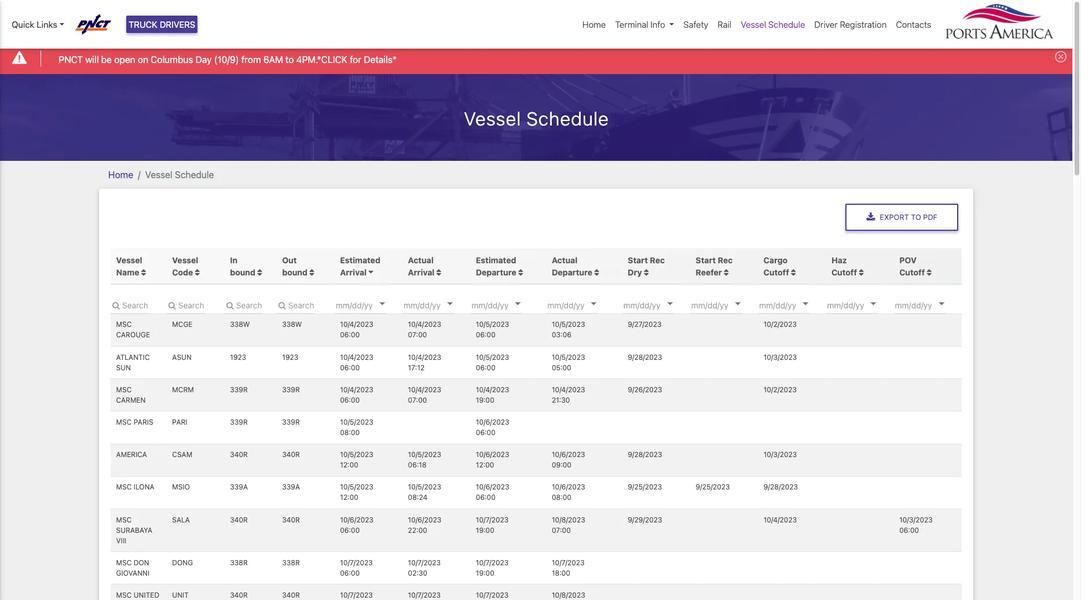 Task type: describe. For each thing, give the bounding box(es) containing it.
12:00 inside 10/6/2023 12:00
[[476, 461, 494, 470]]

17:12
[[408, 364, 425, 372]]

1 vertical spatial home link
[[108, 170, 133, 180]]

08:00 for 10/6/2023 08:00
[[552, 494, 572, 503]]

export
[[880, 213, 910, 222]]

driver registration link
[[810, 13, 892, 36]]

msc paris
[[116, 418, 153, 427]]

msc for msc don giovanni
[[116, 559, 132, 568]]

6 mm/dd/yy field from the left
[[691, 297, 760, 314]]

10/2/2023 for 9/27/2023
[[764, 321, 797, 329]]

truck drivers link
[[126, 16, 198, 33]]

10/6/2023 12:00
[[476, 451, 510, 470]]

actual arrival
[[408, 255, 435, 277]]

name
[[116, 267, 139, 277]]

07:00 for 10/4/2023 19:00
[[408, 396, 427, 405]]

21:30
[[552, 396, 570, 405]]

10/3/2023 06:00
[[900, 516, 933, 535]]

10/5/2023 08:00
[[340, 418, 374, 437]]

2 338r from the left
[[282, 559, 300, 568]]

open calendar image for 3rd the mm/dd/yy field from left
[[515, 303, 521, 306]]

sun
[[116, 364, 131, 372]]

dry
[[628, 267, 642, 277]]

atlantic
[[116, 353, 150, 362]]

atlantic sun
[[116, 353, 150, 372]]

2 vertical spatial 9/28/2023
[[764, 483, 798, 492]]

10/7/2023 19:00 for 10/6/2023
[[476, 516, 509, 535]]

quick
[[12, 19, 34, 30]]

1 338w from the left
[[230, 321, 250, 329]]

10/4/2023 06:00 for 338w
[[340, 321, 374, 340]]

cargo
[[764, 255, 788, 265]]

rail
[[718, 19, 732, 30]]

registration
[[840, 19, 887, 30]]

safety link
[[679, 13, 713, 36]]

10/5/2023 06:18
[[408, 451, 441, 470]]

2 vertical spatial 10/6/2023 06:00
[[340, 516, 374, 535]]

export to pdf link
[[846, 204, 959, 231]]

rail link
[[713, 13, 737, 36]]

10/7/2023 18:00
[[552, 559, 585, 578]]

12:00 for 10/5/2023 06:18
[[340, 461, 359, 470]]

10/4/2023 19:00
[[476, 386, 509, 405]]

1 vertical spatial schedule
[[527, 108, 609, 130]]

don
[[134, 559, 149, 568]]

download image
[[867, 213, 876, 222]]

estimated arrival
[[340, 255, 381, 277]]

10/6/2023 06:00 for 10/5/2023 12:00
[[476, 483, 510, 503]]

bound for out
[[282, 267, 308, 277]]

3 open calendar image from the left
[[803, 303, 809, 306]]

day
[[196, 54, 212, 65]]

msc for msc surabaya viii
[[116, 516, 132, 525]]

07:00 inside the 10/8/2023 07:00
[[552, 526, 571, 535]]

3 mm/dd/yy field from the left
[[471, 297, 540, 314]]

vessel schedule link
[[737, 13, 810, 36]]

18:00
[[552, 569, 571, 578]]

truck drivers
[[129, 19, 195, 30]]

open calendar image for first the mm/dd/yy field from right
[[939, 303, 945, 306]]

0 horizontal spatial home
[[108, 170, 133, 180]]

estimated departure
[[476, 255, 517, 277]]

9/29/2023
[[628, 516, 663, 525]]

open calendar image for 2nd the mm/dd/yy field from the left
[[447, 303, 453, 306]]

msio
[[172, 483, 190, 492]]

9/28/2023 for 10/6/2023
[[628, 451, 663, 460]]

08:00 for 10/5/2023 08:00
[[340, 429, 360, 437]]

safety
[[684, 19, 709, 30]]

terminal info link
[[611, 13, 679, 36]]

9/26/2023
[[628, 386, 663, 394]]

for
[[350, 54, 362, 65]]

giovanni
[[116, 569, 150, 578]]

1 mm/dd/yy field from the left
[[335, 297, 404, 314]]

1 vertical spatial vessel schedule
[[464, 108, 609, 130]]

2 339a from the left
[[282, 483, 300, 492]]

pnct
[[59, 54, 83, 65]]

4 mm/dd/yy field from the left
[[547, 297, 616, 314]]

sala
[[172, 516, 190, 525]]

1 horizontal spatial home link
[[578, 13, 611, 36]]

pnct will be open on columbus day (10/9) from 6am to 4pm.*click for details* link
[[59, 52, 397, 66]]

10/5/2023 06:00 for 10/4/2023 07:00
[[476, 321, 509, 340]]

columbus
[[151, 54, 193, 65]]

1 1923 from the left
[[230, 353, 246, 362]]

10/5/2023 12:00 for 06:18
[[340, 451, 374, 470]]

10/5/2023 06:00 for 10/4/2023 17:12
[[476, 353, 509, 372]]

details*
[[364, 54, 397, 65]]

in
[[230, 255, 238, 265]]

contacts link
[[892, 13, 937, 36]]

2 338w from the left
[[282, 321, 302, 329]]

departure for actual
[[552, 267, 593, 277]]

pov cutoff
[[900, 255, 926, 277]]

quick links link
[[12, 18, 64, 31]]

vessel name
[[116, 255, 142, 277]]

asun
[[172, 353, 192, 362]]

2 9/25/2023 from the left
[[696, 483, 730, 492]]

actual departure
[[552, 255, 593, 277]]

csam
[[172, 451, 192, 460]]

terminal info
[[616, 19, 666, 30]]

10/2/2023 for 9/26/2023
[[764, 386, 797, 394]]

pari
[[172, 418, 187, 427]]

info
[[651, 19, 666, 30]]

contacts
[[897, 19, 932, 30]]

pnct will be open on columbus day (10/9) from 6am to 4pm.*click for details* alert
[[0, 43, 1073, 74]]

start rec dry
[[628, 255, 665, 277]]

export to pdf
[[880, 213, 938, 222]]

msc for msc paris
[[116, 418, 132, 427]]

arrival for actual arrival
[[408, 267, 435, 277]]

viii
[[116, 537, 126, 546]]

start for reefer
[[696, 255, 716, 265]]

0 horizontal spatial vessel schedule
[[145, 170, 214, 180]]

03:06
[[552, 331, 572, 340]]

bound for in
[[230, 267, 256, 277]]

06:00 inside 10/7/2023 06:00
[[340, 569, 360, 578]]

msc surabaya viii
[[116, 516, 152, 546]]

surabaya
[[116, 526, 152, 535]]

7 mm/dd/yy field from the left
[[758, 297, 828, 314]]

08:24
[[408, 494, 428, 503]]

19:00 for 10/4/2023 07:00
[[476, 396, 495, 405]]

be
[[101, 54, 112, 65]]

msc for msc united
[[116, 592, 132, 600]]

pov
[[900, 255, 917, 265]]

start for dry
[[628, 255, 648, 265]]

pnct will be open on columbus day (10/9) from 6am to 4pm.*click for details*
[[59, 54, 397, 65]]

10/5/2023 12:00 for 08:24
[[340, 483, 374, 503]]

mcge
[[172, 321, 193, 329]]



Task type: locate. For each thing, give the bounding box(es) containing it.
10/4/2023 17:12
[[408, 353, 442, 372]]

3 open calendar image from the left
[[515, 303, 521, 306]]

cutoff
[[764, 267, 790, 277], [832, 267, 858, 277], [900, 267, 926, 277]]

1 vertical spatial 08:00
[[552, 494, 572, 503]]

5 open calendar image from the left
[[939, 303, 945, 306]]

in bound
[[230, 255, 258, 277]]

3 msc from the top
[[116, 418, 132, 427]]

0 horizontal spatial home link
[[108, 170, 133, 180]]

1 10/4/2023 07:00 from the top
[[408, 321, 442, 340]]

1 horizontal spatial estimated
[[476, 255, 517, 265]]

2 msc from the top
[[116, 386, 132, 394]]

carouge
[[116, 331, 150, 340]]

10/4/2023 06:00 for 1923
[[340, 353, 374, 372]]

10/4/2023 07:00 down 17:12
[[408, 386, 442, 405]]

(10/9)
[[214, 54, 239, 65]]

0 horizontal spatial actual
[[408, 255, 434, 265]]

2 open calendar image from the left
[[447, 303, 453, 306]]

1 vertical spatial 10/2/2023
[[764, 386, 797, 394]]

0 horizontal spatial arrival
[[340, 267, 367, 277]]

arrival for estimated arrival
[[340, 267, 367, 277]]

quick links
[[12, 19, 57, 30]]

10/6/2023 06:00 up 10/6/2023 12:00
[[476, 418, 510, 437]]

0 horizontal spatial rec
[[650, 255, 665, 265]]

0 horizontal spatial 08:00
[[340, 429, 360, 437]]

cutoff down cargo
[[764, 267, 790, 277]]

1 338r from the left
[[230, 559, 248, 568]]

vessel code
[[172, 255, 198, 277]]

1 horizontal spatial home
[[583, 19, 606, 30]]

out
[[282, 255, 297, 265]]

estimated for departure
[[476, 255, 517, 265]]

cutoff for pov
[[900, 267, 926, 277]]

msc inside the msc don giovanni
[[116, 559, 132, 568]]

0 horizontal spatial 338w
[[230, 321, 250, 329]]

rec inside "start rec dry"
[[650, 255, 665, 265]]

2 vertical spatial schedule
[[175, 170, 214, 180]]

9/28/2023
[[628, 353, 663, 362], [628, 451, 663, 460], [764, 483, 798, 492]]

10/3/2023
[[764, 353, 797, 362], [764, 451, 797, 460], [900, 516, 933, 525]]

rec up reefer
[[718, 255, 733, 265]]

2 cutoff from the left
[[832, 267, 858, 277]]

estimated for arrival
[[340, 255, 381, 265]]

1 horizontal spatial actual
[[552, 255, 578, 265]]

1 vertical spatial 10/7/2023 19:00
[[476, 559, 509, 578]]

9/27/2023
[[628, 321, 662, 329]]

2 horizontal spatial schedule
[[769, 19, 806, 30]]

start rec reefer
[[696, 255, 733, 277]]

departure
[[476, 267, 517, 277], [552, 267, 593, 277]]

mm/dd/yy field down actual arrival
[[403, 297, 472, 314]]

1 horizontal spatial 08:00
[[552, 494, 572, 503]]

10/5/2023 05:00
[[552, 353, 585, 372]]

dong
[[172, 559, 193, 568]]

0 vertical spatial 10/6/2023 06:00
[[476, 418, 510, 437]]

07:00 up 10/4/2023 17:12
[[408, 331, 427, 340]]

1 rec from the left
[[650, 255, 665, 265]]

1 horizontal spatial vessel schedule
[[464, 108, 609, 130]]

1 arrival from the left
[[340, 267, 367, 277]]

2 10/2/2023 from the top
[[764, 386, 797, 394]]

haz
[[832, 255, 847, 265]]

0 vertical spatial 10/7/2023 19:00
[[476, 516, 509, 535]]

driver registration
[[815, 19, 887, 30]]

1 9/25/2023 from the left
[[628, 483, 662, 492]]

msc inside msc carmen
[[116, 386, 132, 394]]

08:00 inside 10/6/2023 08:00
[[552, 494, 572, 503]]

2 10/7/2023 19:00 from the top
[[476, 559, 509, 578]]

1 horizontal spatial cutoff
[[832, 267, 858, 277]]

10/8/2023 for 10/8/2023
[[552, 592, 586, 600]]

2 mm/dd/yy field from the left
[[403, 297, 472, 314]]

rec
[[650, 255, 665, 265], [718, 255, 733, 265]]

msc up giovanni at bottom
[[116, 559, 132, 568]]

6am
[[264, 54, 283, 65]]

9/28/2023 for 10/5/2023
[[628, 353, 663, 362]]

open calendar image for 1st the mm/dd/yy field
[[379, 303, 385, 306]]

actual for actual departure
[[552, 255, 578, 265]]

3 19:00 from the top
[[476, 569, 495, 578]]

22:00
[[408, 526, 427, 535]]

start inside start rec reefer
[[696, 255, 716, 265]]

1 vertical spatial 10/4/2023 06:00
[[340, 353, 374, 372]]

msc left ilona in the left of the page
[[116, 483, 132, 492]]

8 mm/dd/yy field from the left
[[826, 297, 896, 314]]

0 horizontal spatial cutoff
[[764, 267, 790, 277]]

1 10/5/2023 12:00 from the top
[[340, 451, 374, 470]]

1 10/4/2023 06:00 from the top
[[340, 321, 374, 340]]

msc for msc carmen
[[116, 386, 132, 394]]

2 10/5/2023 12:00 from the top
[[340, 483, 374, 503]]

10/6/2023 06:00 for 10/5/2023 08:00
[[476, 418, 510, 437]]

start inside "start rec dry"
[[628, 255, 648, 265]]

1 start from the left
[[628, 255, 648, 265]]

1 vertical spatial 10/6/2023 06:00
[[476, 483, 510, 503]]

start up reefer
[[696, 255, 716, 265]]

10/8/2023 for 10/8/2023 07:00
[[552, 516, 586, 525]]

mm/dd/yy field down reefer
[[691, 297, 760, 314]]

haz cutoff
[[832, 255, 858, 277]]

2 19:00 from the top
[[476, 526, 495, 535]]

2 open calendar image from the left
[[667, 303, 673, 306]]

07:00 up 10/7/2023 18:00
[[552, 526, 571, 535]]

4 msc from the top
[[116, 483, 132, 492]]

mm/dd/yy field up the 10/5/2023 03:06
[[547, 297, 616, 314]]

0 horizontal spatial estimated
[[340, 255, 381, 265]]

cargo cutoff
[[764, 255, 790, 277]]

1 bound from the left
[[230, 267, 256, 277]]

0 vertical spatial vessel schedule
[[741, 19, 806, 30]]

1 vertical spatial 10/4/2023 07:00
[[408, 386, 442, 405]]

1 open calendar image from the left
[[591, 303, 597, 306]]

10/4/2023 21:30
[[552, 386, 585, 405]]

msc up carouge
[[116, 321, 132, 329]]

6 msc from the top
[[116, 559, 132, 568]]

actual inside actual arrival
[[408, 255, 434, 265]]

from
[[242, 54, 261, 65]]

1 horizontal spatial schedule
[[527, 108, 609, 130]]

3 10/4/2023 06:00 from the top
[[340, 386, 374, 405]]

out bound
[[282, 255, 310, 277]]

msc carouge
[[116, 321, 150, 340]]

msc ilona
[[116, 483, 154, 492]]

10/3/2023 for 10/5/2023
[[764, 353, 797, 362]]

0 vertical spatial 9/28/2023
[[628, 353, 663, 362]]

mcrm
[[172, 386, 194, 394]]

0 horizontal spatial 339a
[[230, 483, 248, 492]]

departure for estimated
[[476, 267, 517, 277]]

1 10/5/2023 06:00 from the top
[[476, 321, 509, 340]]

2 vertical spatial 07:00
[[552, 526, 571, 535]]

msc inside the msc carouge
[[116, 321, 132, 329]]

2 start from the left
[[696, 255, 716, 265]]

on
[[138, 54, 148, 65]]

2 arrival from the left
[[408, 267, 435, 277]]

1 vertical spatial 07:00
[[408, 396, 427, 405]]

10/6/2023 06:00 up 10/7/2023 06:00
[[340, 516, 374, 535]]

2 vertical spatial vessel schedule
[[145, 170, 214, 180]]

1 horizontal spatial 1923
[[282, 353, 299, 362]]

ilona
[[134, 483, 154, 492]]

0 horizontal spatial bound
[[230, 267, 256, 277]]

07:00
[[408, 331, 427, 340], [408, 396, 427, 405], [552, 526, 571, 535]]

10/5/2023 03:06
[[552, 321, 585, 340]]

msc united
[[116, 592, 159, 601]]

10/5/2023 08:24
[[408, 483, 441, 503]]

05:00
[[552, 364, 572, 372]]

10/4/2023 07:00 for 10/4/2023
[[408, 386, 442, 405]]

2 actual from the left
[[552, 255, 578, 265]]

mm/dd/yy field
[[335, 297, 404, 314], [403, 297, 472, 314], [471, 297, 540, 314], [547, 297, 616, 314], [623, 297, 692, 314], [691, 297, 760, 314], [758, 297, 828, 314], [826, 297, 896, 314], [894, 297, 964, 314]]

1 cutoff from the left
[[764, 267, 790, 277]]

estimated inside estimated departure
[[476, 255, 517, 265]]

msc inside msc united
[[116, 592, 132, 600]]

msc don giovanni
[[116, 559, 150, 578]]

open calendar image
[[379, 303, 385, 306], [447, 303, 453, 306], [515, 303, 521, 306], [735, 303, 741, 306], [939, 303, 945, 306]]

mm/dd/yy field down estimated departure
[[471, 297, 540, 314]]

cutoff down haz
[[832, 267, 858, 277]]

10/8/2023 down "18:00"
[[552, 592, 586, 600]]

rec for start rec reefer
[[718, 255, 733, 265]]

0 horizontal spatial 1923
[[230, 353, 246, 362]]

10/6/2023 09:00
[[552, 451, 586, 470]]

1 vertical spatial 10/5/2023 06:00
[[476, 353, 509, 372]]

0 horizontal spatial start
[[628, 255, 648, 265]]

1 horizontal spatial 9/25/2023
[[696, 483, 730, 492]]

1 open calendar image from the left
[[379, 303, 385, 306]]

msc up carmen
[[116, 386, 132, 394]]

0 vertical spatial 10/3/2023
[[764, 353, 797, 362]]

3 cutoff from the left
[[900, 267, 926, 277]]

0 vertical spatial 10/5/2023 12:00
[[340, 451, 374, 470]]

0 vertical spatial schedule
[[769, 19, 806, 30]]

10/5/2023 06:00
[[476, 321, 509, 340], [476, 353, 509, 372]]

1 339a from the left
[[230, 483, 248, 492]]

1 vertical spatial 19:00
[[476, 526, 495, 535]]

2 1923 from the left
[[282, 353, 299, 362]]

0 vertical spatial 10/5/2023 06:00
[[476, 321, 509, 340]]

bound down out
[[282, 267, 308, 277]]

1 horizontal spatial bound
[[282, 267, 308, 277]]

mm/dd/yy field down cargo cutoff
[[758, 297, 828, 314]]

10/3/2023 for 10/6/2023
[[764, 451, 797, 460]]

start up dry
[[628, 255, 648, 265]]

close image
[[1056, 51, 1067, 63]]

cutoff for haz
[[832, 267, 858, 277]]

actual for actual arrival
[[408, 255, 434, 265]]

19:00 inside 10/4/2023 19:00
[[476, 396, 495, 405]]

actual
[[408, 255, 434, 265], [552, 255, 578, 265]]

rec for start rec dry
[[650, 255, 665, 265]]

06:18
[[408, 461, 427, 470]]

1 vertical spatial 10/3/2023
[[764, 451, 797, 460]]

10/7/2023 19:00
[[476, 516, 509, 535], [476, 559, 509, 578]]

0 horizontal spatial 338r
[[230, 559, 248, 568]]

1 vertical spatial home
[[108, 170, 133, 180]]

2 10/8/2023 from the top
[[552, 592, 586, 600]]

rec inside start rec reefer
[[718, 255, 733, 265]]

1 vertical spatial 10/5/2023 12:00
[[340, 483, 374, 503]]

1 horizontal spatial departure
[[552, 267, 593, 277]]

1 horizontal spatial rec
[[718, 255, 733, 265]]

1 19:00 from the top
[[476, 396, 495, 405]]

open calendar image for fourth the mm/dd/yy field from right
[[735, 303, 741, 306]]

bound inside out bound
[[282, 267, 308, 277]]

0 horizontal spatial 9/25/2023
[[628, 483, 662, 492]]

19:00 for 10/7/2023 02:30
[[476, 569, 495, 578]]

code
[[172, 267, 193, 277]]

10/6/2023 22:00
[[408, 516, 442, 535]]

0 vertical spatial 10/8/2023
[[552, 516, 586, 525]]

1 vertical spatial 10/8/2023
[[552, 592, 586, 600]]

0 horizontal spatial schedule
[[175, 170, 214, 180]]

10/8/2023 down 10/6/2023 08:00
[[552, 516, 586, 525]]

to
[[912, 213, 922, 222]]

bound
[[230, 267, 256, 277], [282, 267, 308, 277]]

07:00 for 10/5/2023 06:00
[[408, 331, 427, 340]]

10/5/2023 12:00
[[340, 451, 374, 470], [340, 483, 374, 503]]

start
[[628, 255, 648, 265], [696, 255, 716, 265]]

2 bound from the left
[[282, 267, 308, 277]]

10/4/2023 07:00 for 10/5/2023
[[408, 321, 442, 340]]

2 vertical spatial 19:00
[[476, 569, 495, 578]]

10/7/2023 19:00 for 10/7/2023
[[476, 559, 509, 578]]

arrival
[[340, 267, 367, 277], [408, 267, 435, 277]]

reefer
[[696, 267, 722, 277]]

19:00 for 10/6/2023 22:00
[[476, 526, 495, 535]]

msc left united
[[116, 592, 132, 600]]

msc for msc carouge
[[116, 321, 132, 329]]

02:30
[[408, 569, 428, 578]]

06:00 inside 10/3/2023 06:00
[[900, 526, 920, 535]]

2 horizontal spatial cutoff
[[900, 267, 926, 277]]

bound inside in bound
[[230, 267, 256, 277]]

1 vertical spatial 9/28/2023
[[628, 451, 663, 460]]

08:00
[[340, 429, 360, 437], [552, 494, 572, 503]]

4pm.*click
[[296, 54, 348, 65]]

9/25/2023
[[628, 483, 662, 492], [696, 483, 730, 492]]

2 horizontal spatial vessel schedule
[[741, 19, 806, 30]]

06:00
[[340, 331, 360, 340], [476, 331, 496, 340], [340, 364, 360, 372], [476, 364, 496, 372], [340, 396, 360, 405], [476, 429, 496, 437], [476, 494, 496, 503], [340, 526, 360, 535], [900, 526, 920, 535], [340, 569, 360, 578]]

mm/dd/yy field down estimated arrival
[[335, 297, 404, 314]]

2 departure from the left
[[552, 267, 593, 277]]

1 departure from the left
[[476, 267, 517, 277]]

1 10/8/2023 from the top
[[552, 516, 586, 525]]

links
[[37, 19, 57, 30]]

truck
[[129, 19, 158, 30]]

1 horizontal spatial 338r
[[282, 559, 300, 568]]

0 horizontal spatial departure
[[476, 267, 517, 277]]

mm/dd/yy field up 9/27/2023 at the right bottom of the page
[[623, 297, 692, 314]]

terminal
[[616, 19, 649, 30]]

2 estimated from the left
[[476, 255, 517, 265]]

united
[[134, 592, 159, 600]]

will
[[85, 54, 99, 65]]

0 vertical spatial home
[[583, 19, 606, 30]]

10/4/2023 06:00 for 339r
[[340, 386, 374, 405]]

2 10/4/2023 07:00 from the top
[[408, 386, 442, 405]]

10/6/2023 08:00
[[552, 483, 586, 503]]

0 vertical spatial 10/4/2023 07:00
[[408, 321, 442, 340]]

0 vertical spatial 19:00
[[476, 396, 495, 405]]

2 vertical spatial 10/3/2023
[[900, 516, 933, 525]]

1 horizontal spatial 338w
[[282, 321, 302, 329]]

0 vertical spatial 07:00
[[408, 331, 427, 340]]

1 10/2/2023 from the top
[[764, 321, 797, 329]]

msc up surabaya
[[116, 516, 132, 525]]

12:00 for 10/5/2023 08:24
[[340, 494, 359, 503]]

paris
[[134, 418, 153, 427]]

7 msc from the top
[[116, 592, 132, 600]]

None field
[[111, 297, 149, 314], [167, 297, 205, 314], [225, 297, 263, 314], [277, 297, 315, 314], [111, 297, 149, 314], [167, 297, 205, 314], [225, 297, 263, 314], [277, 297, 315, 314]]

339r
[[230, 386, 248, 394], [282, 386, 300, 394], [230, 418, 248, 427], [282, 418, 300, 427]]

1 horizontal spatial 339a
[[282, 483, 300, 492]]

10/7/2023 02:30
[[408, 559, 441, 578]]

4 open calendar image from the left
[[735, 303, 741, 306]]

10/2/2023
[[764, 321, 797, 329], [764, 386, 797, 394]]

10/8/2023 07:00
[[552, 516, 586, 535]]

home
[[583, 19, 606, 30], [108, 170, 133, 180]]

to
[[286, 54, 294, 65]]

bound down in
[[230, 267, 256, 277]]

0 vertical spatial 10/2/2023
[[764, 321, 797, 329]]

1 horizontal spatial arrival
[[408, 267, 435, 277]]

2 vertical spatial 10/4/2023 06:00
[[340, 386, 374, 405]]

0 vertical spatial home link
[[578, 13, 611, 36]]

1 horizontal spatial start
[[696, 255, 716, 265]]

2 rec from the left
[[718, 255, 733, 265]]

2 10/5/2023 06:00 from the top
[[476, 353, 509, 372]]

msc left paris
[[116, 418, 132, 427]]

mm/dd/yy field down haz cutoff
[[826, 297, 896, 314]]

1 estimated from the left
[[340, 255, 381, 265]]

msc for msc ilona
[[116, 483, 132, 492]]

arrival inside estimated arrival
[[340, 267, 367, 277]]

cutoff for cargo
[[764, 267, 790, 277]]

9 mm/dd/yy field from the left
[[894, 297, 964, 314]]

08:00 inside 10/5/2023 08:00
[[340, 429, 360, 437]]

5 mm/dd/yy field from the left
[[623, 297, 692, 314]]

2 10/4/2023 06:00 from the top
[[340, 353, 374, 372]]

rec left start rec reefer
[[650, 255, 665, 265]]

msc inside the msc surabaya viii
[[116, 516, 132, 525]]

5 msc from the top
[[116, 516, 132, 525]]

1 actual from the left
[[408, 255, 434, 265]]

10/7/2023 06:00
[[340, 559, 373, 578]]

10/6/2023 06:00 down 10/6/2023 12:00
[[476, 483, 510, 503]]

actual inside actual departure
[[552, 255, 578, 265]]

mm/dd/yy field down 'pov cutoff'
[[894, 297, 964, 314]]

open calendar image
[[591, 303, 597, 306], [667, 303, 673, 306], [803, 303, 809, 306], [871, 303, 877, 306]]

10/4/2023 07:00 up 10/4/2023 17:12
[[408, 321, 442, 340]]

4 open calendar image from the left
[[871, 303, 877, 306]]

10/5/2023
[[476, 321, 509, 329], [552, 321, 585, 329], [476, 353, 509, 362], [552, 353, 585, 362], [340, 418, 374, 427], [340, 451, 374, 460], [408, 451, 441, 460], [340, 483, 374, 492], [408, 483, 441, 492]]

open
[[114, 54, 135, 65]]

1 msc from the top
[[116, 321, 132, 329]]

07:00 down 17:12
[[408, 396, 427, 405]]

cutoff down pov
[[900, 267, 926, 277]]

driver
[[815, 19, 838, 30]]

0 vertical spatial 08:00
[[340, 429, 360, 437]]

1 10/7/2023 19:00 from the top
[[476, 516, 509, 535]]

0 vertical spatial 10/4/2023 06:00
[[340, 321, 374, 340]]

10/4/2023 07:00
[[408, 321, 442, 340], [408, 386, 442, 405]]



Task type: vqa. For each thing, say whether or not it's contained in the screenshot.


